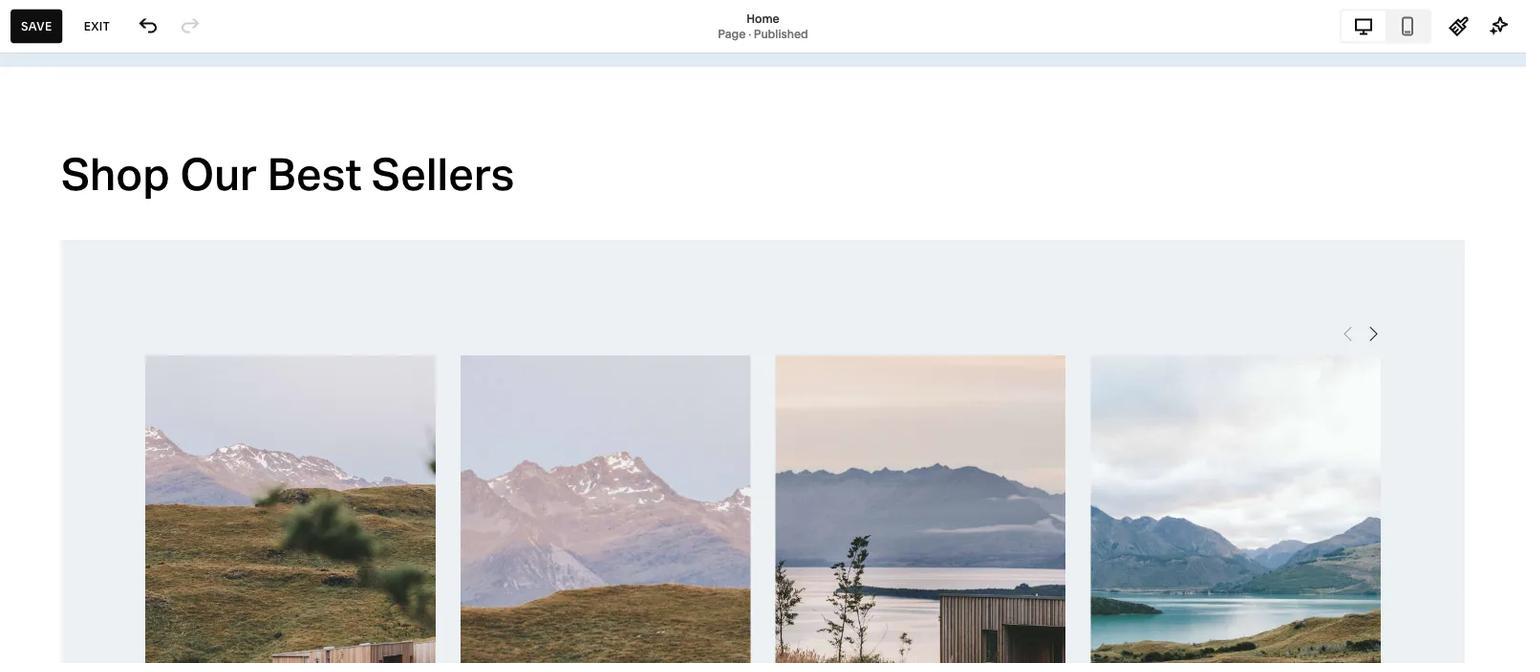Task type: locate. For each thing, give the bounding box(es) containing it.
page
[[718, 27, 746, 41]]

contacts link
[[32, 219, 212, 242]]

scheduling
[[81, 288, 164, 307]]

asset library link
[[32, 467, 212, 490]]

help
[[32, 536, 66, 555]]

acuity
[[32, 288, 78, 307]]

home
[[747, 11, 780, 25]]

analytics link
[[32, 253, 212, 276]]

exit button
[[73, 9, 121, 43]]

library
[[76, 468, 127, 487]]

asset library
[[32, 468, 127, 487]]

settings link
[[32, 501, 212, 524]]

selling link
[[32, 151, 212, 174]]

published
[[754, 27, 808, 41]]

analytics
[[32, 254, 99, 273]]

tab list
[[1342, 11, 1430, 42]]

exit
[[84, 19, 110, 33]]

acuity scheduling link
[[32, 287, 212, 310]]

home page · published
[[718, 11, 808, 41]]

settings
[[32, 502, 92, 521]]

selling
[[32, 152, 81, 171]]

acuity scheduling
[[32, 288, 164, 307]]



Task type: vqa. For each thing, say whether or not it's contained in the screenshot.
third party tools
no



Task type: describe. For each thing, give the bounding box(es) containing it.
help link
[[32, 535, 66, 556]]

ruby
[[76, 598, 103, 612]]

save button
[[11, 9, 63, 43]]

asset
[[32, 468, 73, 487]]

·
[[748, 27, 751, 41]]

marketing
[[32, 186, 106, 205]]

ruby anderson rubyanndersson@gmail.com
[[76, 598, 231, 628]]

contacts
[[32, 220, 97, 239]]

rubyanndersson@gmail.com
[[76, 614, 231, 628]]

marketing link
[[32, 185, 212, 208]]

anderson
[[106, 598, 160, 612]]

save
[[21, 19, 52, 33]]



